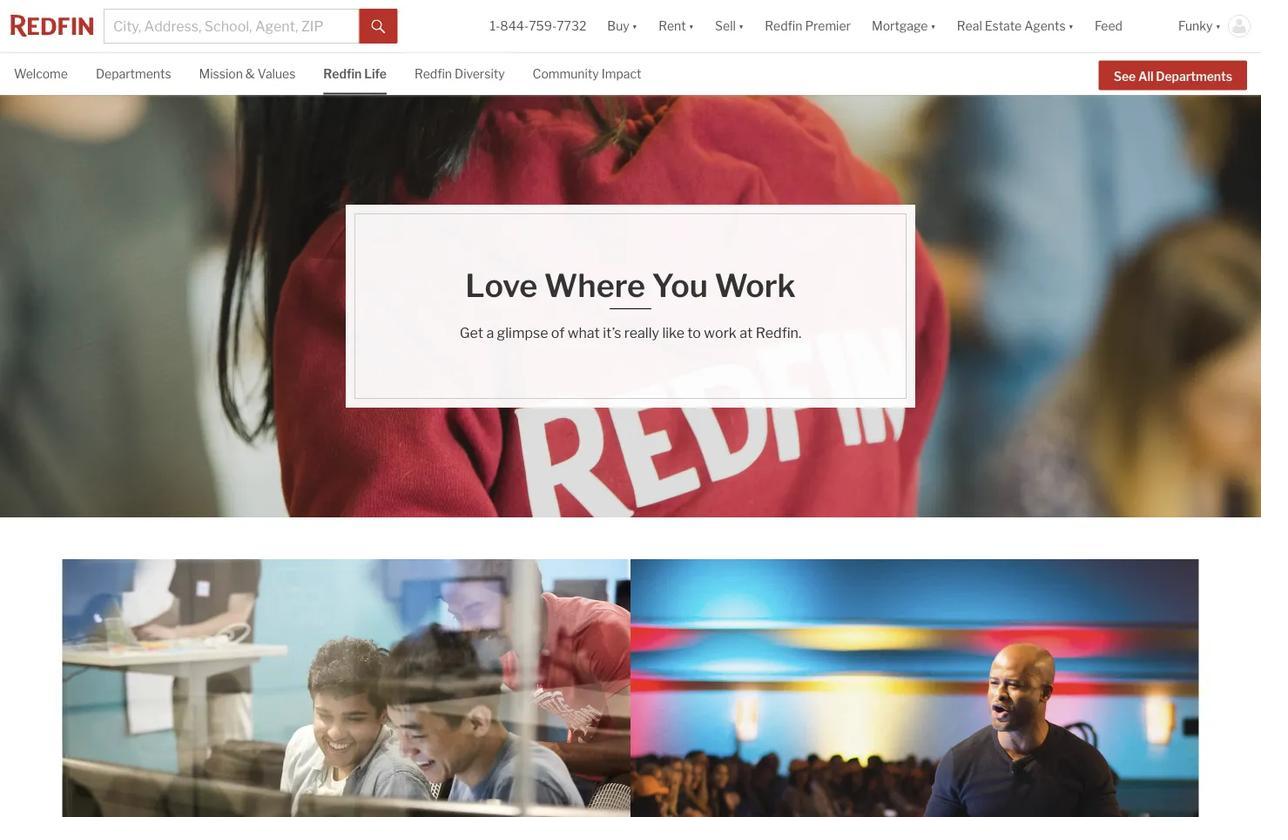 Task type: describe. For each thing, give the bounding box(es) containing it.
rent
[[659, 19, 686, 33]]

mortgage
[[872, 19, 928, 33]]

rent ▾
[[659, 19, 694, 33]]

real estate agents ▾ link
[[957, 0, 1074, 52]]

redfin for redfin premier
[[765, 19, 803, 33]]

all
[[1139, 69, 1154, 83]]

buy ▾ button
[[608, 0, 638, 52]]

redfin for redfin diversity
[[415, 67, 452, 81]]

▾ inside real estate agents ▾ link
[[1069, 19, 1074, 33]]

mission & values link
[[199, 53, 296, 93]]

real
[[957, 19, 983, 33]]

mission
[[199, 67, 243, 81]]

1-844-759-7732 link
[[490, 19, 587, 33]]

love where you work
[[465, 267, 796, 305]]

really
[[625, 324, 660, 341]]

844-
[[500, 19, 529, 33]]

redfin.
[[756, 324, 802, 341]]

get a glimpse of what it's really like to work at redfin.
[[460, 324, 802, 341]]

1-844-759-7732
[[490, 19, 587, 33]]

&
[[246, 67, 255, 81]]

buy ▾
[[608, 19, 638, 33]]

▾ for sell ▾
[[739, 19, 744, 33]]

redfin life link
[[324, 53, 387, 93]]

buy ▾ button
[[597, 0, 648, 52]]

redfin premier button
[[755, 0, 862, 52]]

premier
[[805, 19, 851, 33]]

values
[[258, 67, 296, 81]]

community
[[533, 67, 599, 81]]

mission & values
[[199, 67, 296, 81]]

▾ for mortgage ▾
[[931, 19, 936, 33]]

funky ▾
[[1179, 19, 1221, 33]]

departments link
[[96, 53, 171, 93]]

feed
[[1095, 19, 1123, 33]]

work
[[704, 324, 737, 341]]

see all departments
[[1114, 69, 1233, 83]]

▾ for rent ▾
[[689, 19, 694, 33]]

impact
[[602, 67, 642, 81]]

real estate agents ▾
[[957, 19, 1074, 33]]

of
[[551, 324, 565, 341]]

submit search image
[[372, 20, 386, 34]]

mortgage ▾
[[872, 19, 936, 33]]

welcome
[[14, 67, 68, 81]]

diversity
[[455, 67, 505, 81]]

real estate agents ▾ button
[[947, 0, 1085, 52]]

community impact
[[533, 67, 642, 81]]

life
[[364, 67, 387, 81]]

what
[[568, 324, 600, 341]]

759-
[[529, 19, 557, 33]]

you
[[652, 267, 708, 305]]

1-
[[490, 19, 500, 33]]

get
[[460, 324, 484, 341]]

see all departments button
[[1099, 60, 1248, 90]]

departments inside button
[[1156, 69, 1233, 83]]

glimpse
[[497, 324, 548, 341]]



Task type: vqa. For each thing, say whether or not it's contained in the screenshot.
759-
yes



Task type: locate. For each thing, give the bounding box(es) containing it.
▾ right funky
[[1216, 19, 1221, 33]]

▾ right sell
[[739, 19, 744, 33]]

rent ▾ button
[[659, 0, 694, 52]]

see
[[1114, 69, 1136, 83]]

sell ▾
[[715, 19, 744, 33]]

1 horizontal spatial redfin
[[415, 67, 452, 81]]

5 ▾ from the left
[[1069, 19, 1074, 33]]

redfin left "life" at the left top of page
[[324, 67, 362, 81]]

redfin diversity
[[415, 67, 505, 81]]

▾ for buy ▾
[[632, 19, 638, 33]]

▾ inside sell ▾ dropdown button
[[739, 19, 744, 33]]

▾ right agents
[[1069, 19, 1074, 33]]

redfin left premier
[[765, 19, 803, 33]]

0 horizontal spatial redfin
[[324, 67, 362, 81]]

redfin left diversity on the left of page
[[415, 67, 452, 81]]

redfin
[[765, 19, 803, 33], [324, 67, 362, 81], [415, 67, 452, 81]]

at
[[740, 324, 753, 341]]

departments
[[96, 67, 171, 81], [1156, 69, 1233, 83]]

▾
[[632, 19, 638, 33], [689, 19, 694, 33], [739, 19, 744, 33], [931, 19, 936, 33], [1069, 19, 1074, 33], [1216, 19, 1221, 33]]

4 ▾ from the left
[[931, 19, 936, 33]]

▾ inside mortgage ▾ dropdown button
[[931, 19, 936, 33]]

▾ inside rent ▾ dropdown button
[[689, 19, 694, 33]]

3 ▾ from the left
[[739, 19, 744, 33]]

7732
[[557, 19, 587, 33]]

buy
[[608, 19, 630, 33]]

2 horizontal spatial redfin
[[765, 19, 803, 33]]

sell ▾ button
[[715, 0, 744, 52]]

to
[[688, 324, 701, 341]]

▾ right rent
[[689, 19, 694, 33]]

0 horizontal spatial departments
[[96, 67, 171, 81]]

▾ right mortgage
[[931, 19, 936, 33]]

where
[[544, 267, 646, 305]]

sell ▾ button
[[705, 0, 755, 52]]

1 ▾ from the left
[[632, 19, 638, 33]]

redfin diversity link
[[415, 53, 505, 93]]

feed button
[[1085, 0, 1168, 52]]

▾ for funky ▾
[[1216, 19, 1221, 33]]

1 horizontal spatial departments
[[1156, 69, 1233, 83]]

community impact link
[[533, 53, 642, 93]]

2 ▾ from the left
[[689, 19, 694, 33]]

redfin premier
[[765, 19, 851, 33]]

redfin inside button
[[765, 19, 803, 33]]

work
[[715, 267, 796, 305]]

love
[[465, 267, 538, 305]]

a
[[487, 324, 494, 341]]

redfin for redfin life
[[324, 67, 362, 81]]

funky
[[1179, 19, 1213, 33]]

mortgage ▾ button
[[862, 0, 947, 52]]

▾ inside buy ▾ dropdown button
[[632, 19, 638, 33]]

City, Address, School, Agent, ZIP search field
[[104, 9, 360, 44]]

estate
[[985, 19, 1022, 33]]

like
[[663, 324, 685, 341]]

▾ right buy at the top left of page
[[632, 19, 638, 33]]

welcome link
[[14, 53, 68, 93]]

redfin life
[[324, 67, 387, 81]]

mortgage ▾ button
[[872, 0, 936, 52]]

it's
[[603, 324, 622, 341]]

sell
[[715, 19, 736, 33]]

6 ▾ from the left
[[1216, 19, 1221, 33]]

rent ▾ button
[[648, 0, 705, 52]]

agents
[[1025, 19, 1066, 33]]



